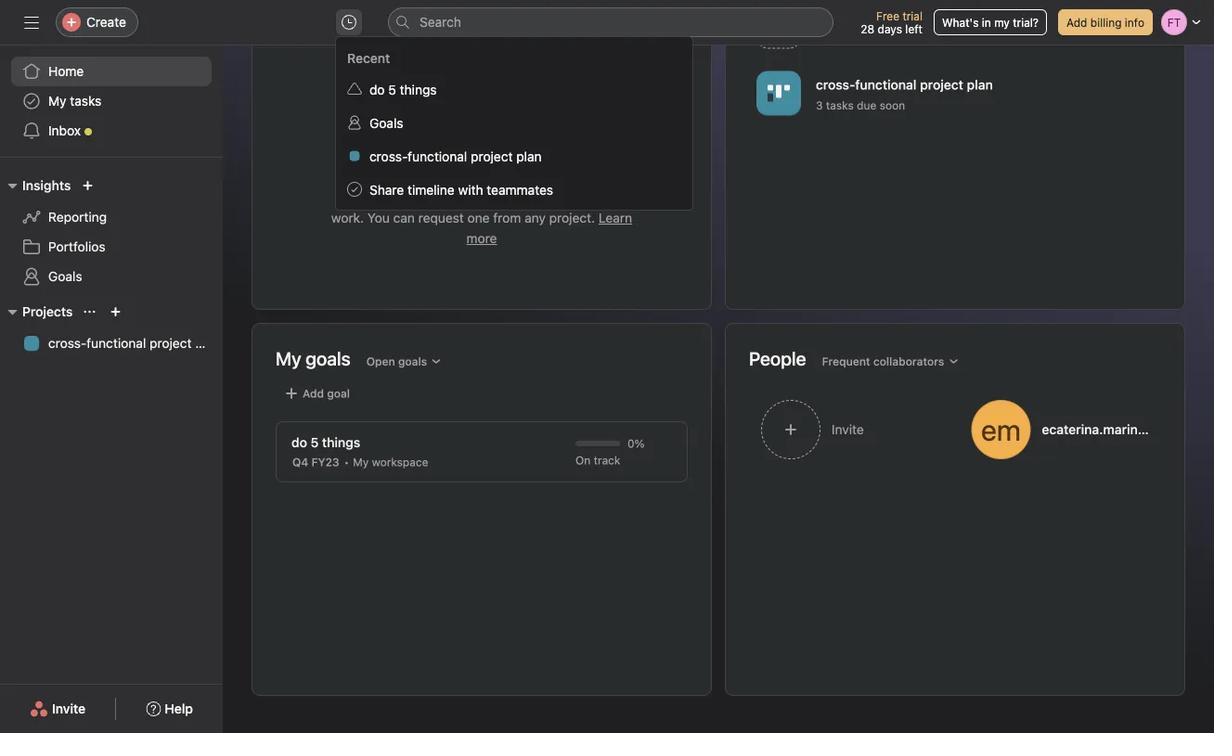 Task type: describe. For each thing, give the bounding box(es) containing it.
track
[[594, 454, 621, 467]]

can
[[393, 210, 415, 226]]

do 5 things q4 fy23 • my workspace
[[292, 435, 429, 469]]

on
[[576, 454, 591, 467]]

frequent collaborators button
[[814, 349, 968, 375]]

what's in my trial?
[[943, 16, 1039, 29]]

status
[[337, 190, 376, 205]]

add goal
[[303, 387, 350, 400]]

in
[[982, 16, 992, 29]]

request
[[419, 210, 464, 226]]

add goal button
[[276, 381, 359, 407]]

do 5 things link
[[336, 72, 693, 106]]

projects element
[[0, 295, 223, 362]]

monitor
[[486, 190, 532, 205]]

what's
[[943, 16, 979, 29]]

of
[[615, 190, 627, 205]]

search list box
[[388, 7, 834, 37]]

tasks inside global element
[[70, 93, 102, 109]]

invite inside button
[[52, 702, 86, 717]]

open goals button
[[358, 349, 451, 375]]

my tasks link
[[11, 86, 212, 116]]

add for add goal
[[303, 387, 324, 400]]

invite button
[[750, 389, 952, 471]]

projects button
[[0, 301, 73, 323]]

timeline
[[408, 182, 455, 197]]

do for do 5 things q4 fy23 • my workspace
[[292, 435, 307, 450]]

portfolios
[[48, 239, 106, 254]]

create button
[[56, 7, 138, 37]]

search
[[420, 14, 462, 30]]

open
[[367, 355, 395, 368]]

ecaterina.marinescu@adept button
[[960, 389, 1215, 471]]

add billing info button
[[1059, 9, 1154, 35]]

cross- for topmost "cross-functional project plan" link
[[370, 148, 408, 164]]

plan for topmost "cross-functional project plan" link
[[517, 148, 542, 164]]

left
[[906, 22, 923, 35]]

insights button
[[0, 175, 71, 197]]

goals for top goals link
[[370, 115, 404, 130]]

goals
[[398, 355, 427, 368]]

with
[[458, 182, 483, 197]]

status updates help you monitor the progress of work. you can request one from any project.
[[331, 190, 627, 226]]

teammates
[[487, 182, 554, 197]]

the
[[535, 190, 555, 205]]

learn more link
[[467, 210, 633, 246]]

hide sidebar image
[[24, 15, 39, 30]]

reporting
[[48, 209, 107, 225]]

cross- inside "cross-functional project plan 3 tasks due soon"
[[816, 77, 856, 92]]

reporting link
[[11, 202, 212, 232]]

on track
[[576, 454, 621, 467]]

new image
[[82, 180, 93, 191]]

q4
[[293, 456, 309, 469]]

recent
[[347, 51, 390, 66]]

project for topmost "cross-functional project plan" link
[[471, 148, 513, 164]]

cross-functional project plan link inside projects element
[[11, 329, 221, 358]]

q4 fy23 button
[[288, 453, 344, 472]]

home
[[48, 64, 84, 79]]

you
[[461, 190, 482, 205]]

my
[[995, 16, 1010, 29]]

goal
[[327, 387, 350, 400]]

soon
[[880, 99, 906, 112]]

help
[[431, 190, 457, 205]]

things for do 5 things q4 fy23 • my workspace
[[322, 435, 361, 450]]

people
[[750, 348, 807, 370]]

project for "cross-functional project plan" link within projects element
[[150, 336, 192, 351]]

info
[[1126, 16, 1145, 29]]

things for do 5 things
[[400, 81, 437, 97]]

insights
[[22, 178, 71, 193]]

my tasks
[[48, 93, 102, 109]]

cross-functional project plan 3 tasks due soon
[[816, 77, 994, 112]]

•
[[344, 456, 349, 469]]

plan inside "cross-functional project plan 3 tasks due soon"
[[967, 77, 994, 92]]

frequent
[[822, 355, 871, 368]]

do 5 things
[[370, 81, 437, 97]]

show options, current sort, top image
[[84, 306, 95, 318]]



Task type: locate. For each thing, give the bounding box(es) containing it.
tasks down 'home'
[[70, 93, 102, 109]]

functional down new project or portfolio 'image'
[[87, 336, 146, 351]]

my up inbox
[[48, 93, 66, 109]]

0 horizontal spatial plan
[[195, 336, 221, 351]]

functional for "cross-functional project plan" link within projects element
[[87, 336, 146, 351]]

1 horizontal spatial cross-functional project plan
[[370, 148, 542, 164]]

1 vertical spatial cross-functional project plan link
[[11, 329, 221, 358]]

1 horizontal spatial add
[[1067, 16, 1088, 29]]

invite button
[[18, 693, 98, 726]]

workspace
[[372, 456, 429, 469]]

cross-functional project plan link down new project or portfolio 'image'
[[11, 329, 221, 358]]

0 vertical spatial things
[[400, 81, 437, 97]]

0 horizontal spatial cross-functional project plan link
[[11, 329, 221, 358]]

0 vertical spatial goals link
[[336, 106, 693, 139]]

my goals
[[276, 348, 351, 370]]

share timeline with teammates
[[370, 182, 554, 197]]

1 horizontal spatial cross-functional project plan link
[[336, 139, 693, 173]]

my inside global element
[[48, 93, 66, 109]]

portfolios link
[[11, 232, 212, 262]]

do inside do 5 things link
[[370, 81, 385, 97]]

2 vertical spatial project
[[150, 336, 192, 351]]

1 vertical spatial cross-functional project plan
[[48, 336, 221, 351]]

0%
[[628, 437, 645, 450]]

help button
[[134, 693, 205, 726]]

trial
[[903, 9, 923, 22]]

2 horizontal spatial plan
[[967, 77, 994, 92]]

0 vertical spatial add
[[1067, 16, 1088, 29]]

1 horizontal spatial things
[[400, 81, 437, 97]]

tasks right 3
[[826, 99, 854, 112]]

my inside do 5 things q4 fy23 • my workspace
[[353, 456, 369, 469]]

goals
[[370, 115, 404, 130], [48, 269, 82, 284]]

plan for "cross-functional project plan" link within projects element
[[195, 336, 221, 351]]

1 vertical spatial things
[[322, 435, 361, 450]]

1 horizontal spatial do
[[370, 81, 385, 97]]

0 vertical spatial invite
[[832, 422, 864, 437]]

more
[[467, 231, 497, 246]]

0 vertical spatial do
[[370, 81, 385, 97]]

0 horizontal spatial 5
[[311, 435, 319, 450]]

1 horizontal spatial tasks
[[826, 99, 854, 112]]

things down search
[[400, 81, 437, 97]]

learn
[[599, 210, 633, 226]]

1 vertical spatial goals
[[48, 269, 82, 284]]

1 horizontal spatial my
[[353, 456, 369, 469]]

1 vertical spatial cross-
[[370, 148, 408, 164]]

2 horizontal spatial project
[[921, 77, 964, 92]]

project inside "cross-functional project plan 3 tasks due soon"
[[921, 77, 964, 92]]

do
[[370, 81, 385, 97], [292, 435, 307, 450]]

cross-
[[816, 77, 856, 92], [370, 148, 408, 164], [48, 336, 87, 351]]

1 horizontal spatial goals
[[370, 115, 404, 130]]

project.
[[550, 210, 595, 226]]

2 vertical spatial cross-
[[48, 336, 87, 351]]

free
[[877, 9, 900, 22]]

global element
[[0, 46, 223, 157]]

add left the billing
[[1067, 16, 1088, 29]]

cross-functional project plan down new project or portfolio 'image'
[[48, 336, 221, 351]]

any
[[525, 210, 546, 226]]

0 horizontal spatial cross-functional project plan
[[48, 336, 221, 351]]

insights element
[[0, 169, 223, 295]]

free trial 28 days left
[[861, 9, 923, 35]]

0 horizontal spatial tasks
[[70, 93, 102, 109]]

share
[[370, 182, 404, 197]]

0 vertical spatial my
[[48, 93, 66, 109]]

updates
[[379, 190, 428, 205]]

1 horizontal spatial invite
[[832, 422, 864, 437]]

inbox link
[[11, 116, 212, 146]]

5 inside do 5 things q4 fy23 • my workspace
[[311, 435, 319, 450]]

ecaterina.marinescu@adept
[[1043, 422, 1215, 437]]

progress
[[558, 190, 611, 205]]

billing
[[1091, 16, 1122, 29]]

0 horizontal spatial my
[[48, 93, 66, 109]]

0 horizontal spatial add
[[303, 387, 324, 400]]

goals down portfolios at the left
[[48, 269, 82, 284]]

0 vertical spatial plan
[[967, 77, 994, 92]]

1 horizontal spatial project
[[471, 148, 513, 164]]

0 vertical spatial 5
[[389, 81, 396, 97]]

0 vertical spatial cross-functional project plan
[[370, 148, 542, 164]]

5 up q4 fy23 "dropdown button"
[[311, 435, 319, 450]]

open goals
[[367, 355, 427, 368]]

trial?
[[1013, 16, 1039, 29]]

cross-functional project plan for topmost "cross-functional project plan" link
[[370, 148, 542, 164]]

0 horizontal spatial cross-
[[48, 336, 87, 351]]

things up •
[[322, 435, 361, 450]]

5 for do 5 things q4 fy23 • my workspace
[[311, 435, 319, 450]]

projects
[[22, 304, 73, 319]]

history image
[[342, 15, 357, 30]]

frequent collaborators
[[822, 355, 945, 368]]

things inside do 5 things q4 fy23 • my workspace
[[322, 435, 361, 450]]

functional
[[856, 77, 917, 92], [408, 148, 467, 164], [87, 336, 146, 351]]

my right •
[[353, 456, 369, 469]]

0 horizontal spatial functional
[[87, 336, 146, 351]]

cross- up 3
[[816, 77, 856, 92]]

functional for topmost "cross-functional project plan" link
[[408, 148, 467, 164]]

one
[[468, 210, 490, 226]]

2 vertical spatial plan
[[195, 336, 221, 351]]

0 vertical spatial project
[[921, 77, 964, 92]]

add left goal
[[303, 387, 324, 400]]

inbox
[[48, 123, 81, 138]]

cross- for "cross-functional project plan" link within projects element
[[48, 336, 87, 351]]

help
[[165, 702, 193, 717]]

2 horizontal spatial cross-
[[816, 77, 856, 92]]

0 horizontal spatial goals link
[[11, 262, 212, 292]]

what's in my trial? button
[[934, 9, 1048, 35]]

3
[[816, 99, 823, 112]]

28
[[861, 22, 875, 35]]

do inside do 5 things q4 fy23 • my workspace
[[292, 435, 307, 450]]

goals link up share timeline with teammates link at the top of page
[[336, 106, 693, 139]]

0 vertical spatial goals
[[370, 115, 404, 130]]

search button
[[388, 7, 834, 37]]

cross-functional project plan up share timeline with teammates
[[370, 148, 542, 164]]

new project or portfolio image
[[110, 306, 121, 318]]

cross-functional project plan for "cross-functional project plan" link within projects element
[[48, 336, 221, 351]]

0 horizontal spatial do
[[292, 435, 307, 450]]

goals down do 5 things
[[370, 115, 404, 130]]

work.
[[331, 210, 364, 226]]

add billing info
[[1067, 16, 1145, 29]]

1 horizontal spatial goals link
[[336, 106, 693, 139]]

share timeline with teammates link
[[336, 173, 693, 206]]

1 vertical spatial project
[[471, 148, 513, 164]]

cross- inside projects element
[[48, 336, 87, 351]]

functional inside "cross-functional project plan 3 tasks due soon"
[[856, 77, 917, 92]]

create
[[86, 14, 126, 30]]

1 horizontal spatial cross-
[[370, 148, 408, 164]]

plan
[[967, 77, 994, 92], [517, 148, 542, 164], [195, 336, 221, 351]]

due
[[857, 99, 877, 112]]

0 vertical spatial cross-functional project plan link
[[336, 139, 693, 173]]

days
[[878, 22, 903, 35]]

1 vertical spatial invite
[[52, 702, 86, 717]]

things
[[400, 81, 437, 97], [322, 435, 361, 450]]

cross-functional project plan inside projects element
[[48, 336, 221, 351]]

1 vertical spatial do
[[292, 435, 307, 450]]

functional inside projects element
[[87, 336, 146, 351]]

2 vertical spatial functional
[[87, 336, 146, 351]]

functional up the soon
[[856, 77, 917, 92]]

from
[[493, 210, 521, 226]]

home link
[[11, 57, 212, 86]]

2 horizontal spatial functional
[[856, 77, 917, 92]]

project
[[921, 77, 964, 92], [471, 148, 513, 164], [150, 336, 192, 351]]

1 vertical spatial goals link
[[11, 262, 212, 292]]

you
[[368, 210, 390, 226]]

invite inside dropdown button
[[832, 422, 864, 437]]

1 vertical spatial add
[[303, 387, 324, 400]]

1 vertical spatial 5
[[311, 435, 319, 450]]

1 horizontal spatial plan
[[517, 148, 542, 164]]

5
[[389, 81, 396, 97], [311, 435, 319, 450]]

plan inside projects element
[[195, 336, 221, 351]]

do down recent
[[370, 81, 385, 97]]

0 vertical spatial cross-
[[816, 77, 856, 92]]

my
[[48, 93, 66, 109], [353, 456, 369, 469]]

goals inside 'insights' element
[[48, 269, 82, 284]]

0 horizontal spatial invite
[[52, 702, 86, 717]]

invite
[[832, 422, 864, 437], [52, 702, 86, 717]]

goals link up new project or portfolio 'image'
[[11, 262, 212, 292]]

5 down recent
[[389, 81, 396, 97]]

add for add billing info
[[1067, 16, 1088, 29]]

collaborators
[[874, 355, 945, 368]]

board image
[[768, 82, 790, 104]]

add
[[1067, 16, 1088, 29], [303, 387, 324, 400]]

1 horizontal spatial 5
[[389, 81, 396, 97]]

1 vertical spatial my
[[353, 456, 369, 469]]

cross- up share at the left top of the page
[[370, 148, 408, 164]]

cross-functional project plan link up the teammates
[[336, 139, 693, 173]]

do for do 5 things
[[370, 81, 385, 97]]

tasks inside "cross-functional project plan 3 tasks due soon"
[[826, 99, 854, 112]]

cross- down projects
[[48, 336, 87, 351]]

1 horizontal spatial functional
[[408, 148, 467, 164]]

1 vertical spatial functional
[[408, 148, 467, 164]]

0 horizontal spatial project
[[150, 336, 192, 351]]

fy23
[[312, 456, 340, 469]]

functional up timeline at the left
[[408, 148, 467, 164]]

do up q4
[[292, 435, 307, 450]]

goals link
[[336, 106, 693, 139], [11, 262, 212, 292]]

1 vertical spatial plan
[[517, 148, 542, 164]]

learn more
[[467, 210, 633, 246]]

0 horizontal spatial things
[[322, 435, 361, 450]]

0 vertical spatial functional
[[856, 77, 917, 92]]

goals for the left goals link
[[48, 269, 82, 284]]

5 for do 5 things
[[389, 81, 396, 97]]

0 horizontal spatial goals
[[48, 269, 82, 284]]



Task type: vqa. For each thing, say whether or not it's contained in the screenshot.
Teams element
no



